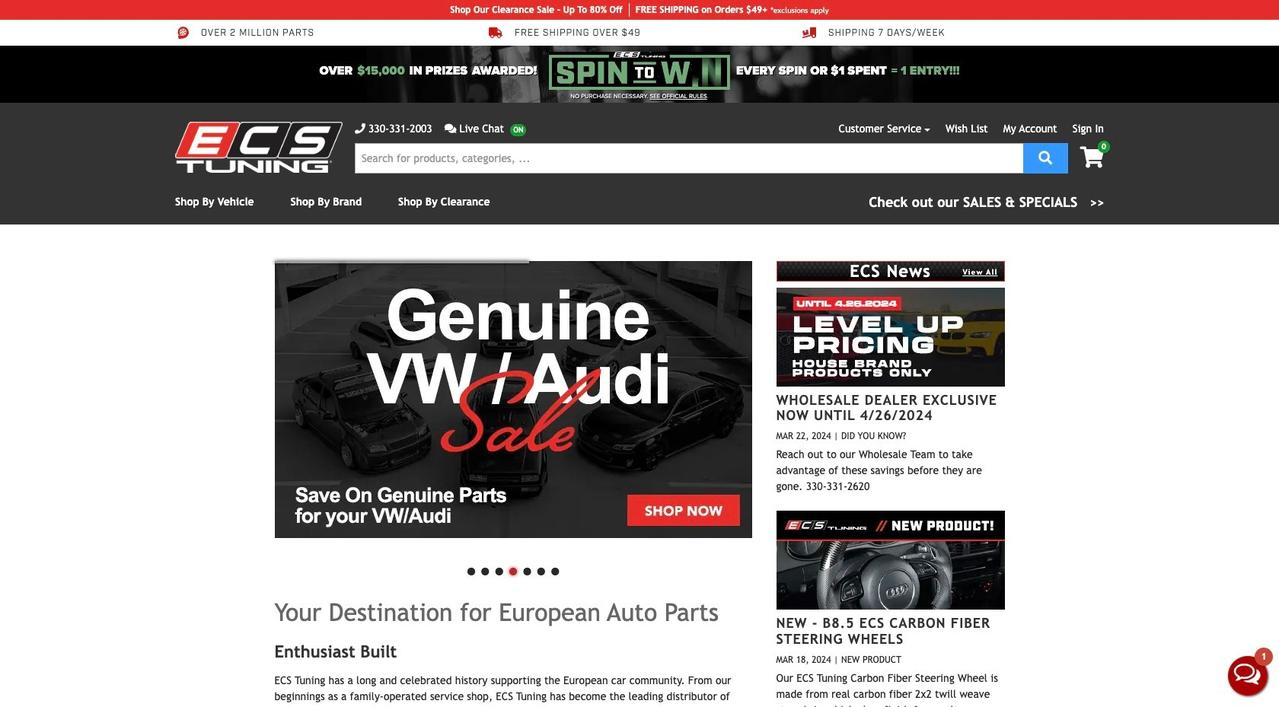 Task type: vqa. For each thing, say whether or not it's contained in the screenshot.
comments icon
yes



Task type: locate. For each thing, give the bounding box(es) containing it.
phone image
[[355, 123, 366, 134]]

Search text field
[[355, 143, 1024, 174]]

ecs tuning image
[[175, 122, 343, 173]]

shopping cart image
[[1081, 147, 1105, 168]]

wholesale dealer exclusive now until 4/26/2024 image
[[777, 288, 1005, 387]]

search image
[[1039, 150, 1053, 164]]

comments image
[[445, 123, 457, 134]]

new - b8.5 ecs carbon fiber steering wheels image
[[777, 511, 1005, 610]]



Task type: describe. For each thing, give the bounding box(es) containing it.
vag - genuine image
[[275, 261, 752, 539]]

ecs tuning 'spin to win' contest logo image
[[549, 52, 731, 90]]



